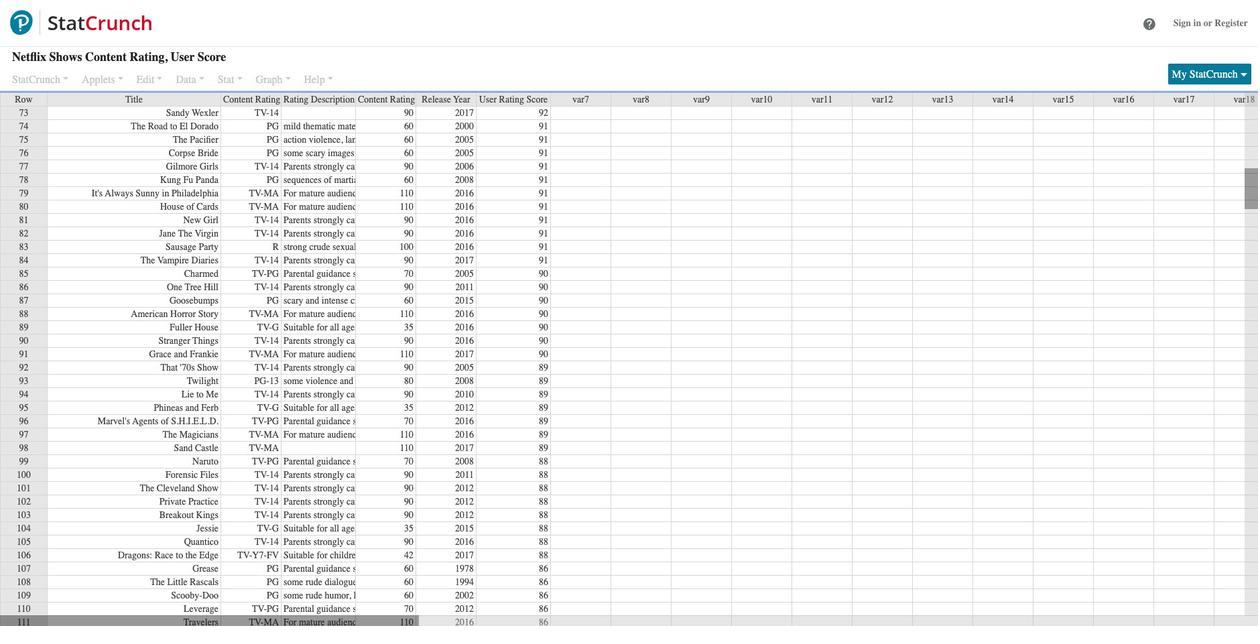 Task type: describe. For each thing, give the bounding box(es) containing it.
rude
[[306, 577, 323, 588]]

3 g from the top
[[272, 523, 279, 535]]

things
[[193, 335, 219, 347]]

81
[[19, 215, 29, 226]]

2006
[[455, 161, 474, 172]]

marvel's
[[98, 416, 130, 427]]

89 for to
[[539, 389, 549, 400]]

ma for grace and frankie
[[264, 349, 279, 360]]

35 for 2015
[[404, 523, 414, 535]]

dragons:
[[118, 550, 152, 561]]

grace
[[149, 349, 172, 360]]

2015 for 35
[[455, 523, 474, 535]]

70 for 2012
[[404, 604, 414, 615]]

88 for the cleveland show
[[539, 483, 549, 494]]

register
[[1215, 17, 1249, 29]]

show for the cleveland show
[[197, 483, 219, 494]]

75
[[19, 134, 29, 146]]

14 for lie to me
[[270, 389, 279, 400]]

70 for 2008
[[404, 456, 414, 467]]

3 all from the top
[[330, 523, 339, 535]]

60 for the road to el dorado
[[404, 121, 414, 132]]

philadelphia
[[172, 188, 219, 199]]

var11
[[812, 94, 833, 105]]

91 for the pacifier
[[539, 134, 549, 146]]

14 for breakout kings
[[270, 510, 279, 521]]

fv
[[267, 550, 279, 561]]

the for cleveland
[[140, 483, 154, 494]]

tv- for house of cards
[[249, 201, 264, 213]]

3 2008 from the top
[[455, 456, 474, 467]]

charmed
[[184, 268, 219, 280]]

forensic files
[[166, 469, 219, 481]]

for for and
[[317, 402, 328, 414]]

r
[[273, 241, 279, 253]]

91 for jane the virgin
[[539, 228, 549, 239]]

sign in or register
[[1174, 17, 1249, 29]]

tv- for breakout kings
[[255, 510, 270, 521]]

tree
[[185, 282, 202, 293]]

14 for the vampire diaries
[[270, 255, 279, 266]]

virgin
[[195, 228, 219, 239]]

110 for the magicians
[[400, 429, 414, 441]]

2016 for house of cards
[[455, 201, 474, 213]]

70 for 2016
[[404, 416, 414, 427]]

var12
[[872, 94, 894, 105]]

101
[[17, 483, 31, 494]]

2016 for quantico
[[455, 537, 474, 548]]

9 pg from the top
[[267, 563, 279, 575]]

scene
[[398, 376, 419, 387]]

88 for dragons: race to the edge
[[539, 550, 549, 561]]

language
[[387, 121, 421, 132]]

score
[[527, 94, 548, 105]]

2016 for jane the virgin
[[455, 228, 474, 239]]

tv-14 for gilmore girls
[[255, 161, 279, 172]]

tv- for naruto
[[252, 456, 267, 467]]

in inside banner
[[1194, 17, 1202, 29]]

tv- for jane the virgin
[[255, 228, 270, 239]]

110 for it's always sunny in philadelphia
[[400, 188, 414, 199]]

0 horizontal spatial house
[[160, 201, 184, 213]]

1 some from the top
[[284, 376, 304, 387]]

content rating rating description content rating numerical
[[223, 94, 457, 105]]

3 for from the top
[[317, 523, 328, 535]]

phineas
[[154, 402, 183, 414]]

tv- for charmed
[[252, 268, 267, 280]]

2010
[[455, 389, 474, 400]]

tv- for grace and frankie
[[249, 349, 264, 360]]

my statcrunch ▾
[[1173, 68, 1248, 80]]

89 for agents
[[539, 416, 549, 427]]

2 rating from the left
[[284, 94, 309, 105]]

party
[[199, 241, 219, 253]]

1 vertical spatial to
[[196, 389, 204, 400]]

14 for private practice
[[270, 496, 279, 508]]

5 pg from the top
[[267, 268, 279, 280]]

girls
[[200, 161, 219, 172]]

gilmore girls
[[166, 161, 219, 172]]

2 content from the left
[[358, 94, 388, 105]]

story
[[198, 309, 219, 320]]

106
[[17, 550, 31, 561]]

practice
[[188, 496, 219, 508]]

tv-14 for lie to me
[[255, 389, 279, 400]]

thematic
[[303, 121, 336, 132]]

tv- for sand castle
[[249, 443, 264, 454]]

breakout kings
[[159, 510, 219, 521]]

35 for 2012
[[404, 402, 414, 414]]

4 rating from the left
[[499, 94, 524, 105]]

89 for '70s
[[539, 362, 549, 374]]

the up sausage
[[178, 228, 193, 239]]

35 for 2016
[[404, 322, 414, 333]]

14 for quantico
[[270, 537, 279, 548]]

60 for corpse bride
[[404, 148, 414, 159]]

tv-14 for one tree hill
[[255, 282, 279, 293]]

105
[[17, 537, 31, 548]]

2016 for stranger things
[[455, 335, 474, 347]]

bride
[[198, 148, 219, 159]]

110 for american horror story
[[400, 309, 414, 320]]

14 for one tree hill
[[270, 282, 279, 293]]

ages. for 2016
[[342, 322, 361, 333]]

tv- for the magicians
[[249, 429, 264, 441]]

6 pg from the top
[[267, 295, 279, 306]]

road
[[148, 121, 168, 132]]

96
[[19, 416, 29, 427]]

one tree hill
[[167, 282, 219, 293]]

year
[[453, 94, 471, 105]]

magicians
[[180, 429, 219, 441]]

show for that '70s show
[[197, 362, 219, 374]]

pg-13 some violence and one sexual scene
[[254, 376, 419, 387]]

tv- for leverage
[[252, 604, 267, 615]]

tv-ma for grace and frankie
[[249, 349, 279, 360]]

0 horizontal spatial 92
[[19, 362, 29, 374]]

ma for sand castle
[[264, 443, 279, 454]]

2016 for it's always sunny in philadelphia
[[455, 188, 474, 199]]

var17
[[1174, 94, 1195, 105]]

107
[[17, 563, 31, 575]]

4 60 from the top
[[404, 174, 414, 186]]

description
[[311, 94, 355, 105]]

little
[[167, 577, 188, 588]]

the little rascals
[[150, 577, 219, 588]]

tv-14 for quantico
[[255, 537, 279, 548]]

14 for new girl
[[270, 215, 279, 226]]

phineas and ferb
[[154, 402, 219, 414]]

lie
[[182, 389, 194, 400]]

2016 for marvel's agents of s.h.i.e.l.d.
[[455, 416, 474, 427]]

y7-
[[252, 550, 267, 561]]

fuller
[[170, 322, 192, 333]]

sign
[[1174, 17, 1192, 29]]

86 for 1994
[[539, 577, 549, 588]]

91 for it's always sunny in philadelphia
[[539, 188, 549, 199]]

leverage
[[184, 604, 219, 615]]

breakout
[[159, 510, 194, 521]]

tv- for the cleveland show
[[255, 483, 270, 494]]

diaries
[[192, 255, 219, 266]]

always
[[105, 188, 133, 199]]

2012 for practice
[[455, 496, 474, 508]]

1 horizontal spatial house
[[195, 322, 219, 333]]

4 pg from the top
[[267, 174, 279, 186]]

statcrunch
[[1190, 68, 1239, 80]]

g for house
[[272, 322, 279, 333]]

sexual
[[372, 376, 396, 387]]

1978
[[455, 563, 474, 575]]

numerical
[[418, 94, 457, 105]]

el
[[180, 121, 188, 132]]

pacifier
[[190, 134, 219, 146]]

110 for grace and frankie
[[400, 349, 414, 360]]

88 for naruto
[[539, 456, 549, 467]]

8 pg from the top
[[267, 456, 279, 467]]

14 for sandy wexler
[[270, 107, 279, 119]]

2017 for 89
[[455, 443, 474, 454]]

corpse bride
[[169, 148, 219, 159]]

2016 for fuller house
[[455, 322, 474, 333]]

60 for grease
[[404, 563, 414, 575]]

1 content from the left
[[223, 94, 253, 105]]

0 horizontal spatial 100
[[17, 469, 31, 481]]

var10
[[752, 94, 773, 105]]

scooby-
[[171, 590, 202, 602]]

girl
[[203, 215, 219, 226]]

tv-14 for the cleveland show
[[255, 483, 279, 494]]

3 suitable from the top
[[284, 523, 314, 535]]

files
[[200, 469, 219, 481]]

the pacifier
[[173, 134, 219, 146]]

tv- for forensic files
[[255, 469, 270, 481]]

wexler
[[192, 107, 219, 119]]

60 for scooby-doo
[[404, 590, 414, 602]]

tv- for private practice
[[255, 496, 270, 508]]

of for s.h.i.e.l.d.
[[161, 416, 169, 427]]

5 2012 from the top
[[455, 604, 474, 615]]

2 some from the top
[[284, 577, 304, 588]]

var8
[[633, 94, 650, 105]]

86 for 2002
[[539, 590, 549, 602]]

my statcrunch ▾ main content
[[0, 47, 1259, 626]]

2005 for '70s
[[455, 362, 474, 374]]

3 pg from the top
[[267, 148, 279, 159]]

agents
[[132, 416, 159, 427]]

tv- for it's always sunny in philadelphia
[[249, 188, 264, 199]]

dorado
[[190, 121, 219, 132]]

kung
[[160, 174, 181, 186]]

14 for that '70s show
[[270, 362, 279, 374]]

94
[[19, 389, 29, 400]]

statcrunch top level menu menu bar
[[0, 64, 1259, 90]]

86 for 2012
[[539, 604, 549, 615]]

2 pg from the top
[[267, 134, 279, 146]]

race
[[155, 550, 174, 561]]

action
[[379, 174, 402, 186]]

and down stranger
[[174, 349, 188, 360]]

1 rating from the left
[[255, 94, 280, 105]]

97
[[19, 429, 29, 441]]



Task type: locate. For each thing, give the bounding box(es) containing it.
suitable down violence
[[284, 402, 314, 414]]

my
[[1173, 68, 1188, 80]]

2 vertical spatial g
[[272, 523, 279, 535]]

1 horizontal spatial of
[[187, 201, 194, 213]]

g
[[272, 322, 279, 333], [272, 402, 279, 414], [272, 523, 279, 535]]

1 tv-g suitable for all ages. from the top
[[257, 322, 361, 333]]

6 60 from the top
[[404, 563, 414, 575]]

tv- for lie to me
[[255, 389, 270, 400]]

4 2017 from the top
[[455, 443, 474, 454]]

1 suitable from the top
[[284, 322, 314, 333]]

0 horizontal spatial of
[[161, 416, 169, 427]]

'70s
[[180, 362, 195, 374]]

2 vertical spatial of
[[161, 416, 169, 427]]

tv-pg for marvel's agents of s.h.i.e.l.d.
[[252, 416, 279, 427]]

1 vertical spatial 35
[[404, 402, 414, 414]]

2017 for 90
[[455, 349, 474, 360]]

89 for magicians
[[539, 429, 549, 441]]

0 vertical spatial to
[[170, 121, 177, 132]]

0 horizontal spatial 80
[[19, 201, 29, 213]]

93
[[19, 376, 29, 387]]

tv-ma
[[249, 188, 279, 199], [249, 201, 279, 213], [249, 309, 279, 320], [249, 349, 279, 360], [249, 429, 279, 441], [249, 443, 279, 454]]

in left or
[[1194, 17, 1202, 29]]

the left cleveland on the left of page
[[140, 483, 154, 494]]

2 all from the top
[[330, 402, 339, 414]]

tv- for new girl
[[255, 215, 270, 226]]

some right 13
[[284, 376, 304, 387]]

1 2015 from the top
[[455, 295, 474, 306]]

user rating score
[[479, 94, 548, 105]]

release year
[[422, 94, 471, 105]]

tv-g suitable for all ages. down violence
[[257, 402, 361, 414]]

rating right user
[[499, 94, 524, 105]]

tv-g suitable for all ages. up violence
[[257, 322, 361, 333]]

it's always sunny in philadelphia
[[92, 188, 219, 199]]

to
[[170, 121, 177, 132], [196, 389, 204, 400], [176, 550, 183, 561]]

the left little
[[150, 577, 165, 588]]

87
[[19, 295, 29, 306]]

suitable for and
[[284, 402, 314, 414]]

60 for the little rascals
[[404, 577, 414, 588]]

13
[[270, 376, 279, 387]]

to left the
[[176, 550, 183, 561]]

91 for new girl
[[539, 215, 549, 226]]

2 vertical spatial all
[[330, 523, 339, 535]]

1 vertical spatial suitable
[[284, 402, 314, 414]]

ages. up the one
[[342, 322, 361, 333]]

1 tv-ma from the top
[[249, 188, 279, 199]]

3 60 from the top
[[404, 148, 414, 159]]

2 ma from the top
[[264, 201, 279, 213]]

3 tv-pg from the top
[[252, 456, 279, 467]]

the for magicians
[[163, 429, 177, 441]]

tv-ma for house of cards
[[249, 201, 279, 213]]

14 for the cleveland show
[[270, 483, 279, 494]]

13 tv-14 from the top
[[255, 510, 279, 521]]

91 for kung fu panda
[[539, 174, 549, 186]]

1 60 from the top
[[404, 121, 414, 132]]

2 vertical spatial to
[[176, 550, 183, 561]]

ages. for 2015
[[342, 523, 361, 535]]

in down kung
[[162, 188, 169, 199]]

edge
[[199, 550, 219, 561]]

2 vertical spatial tv-g suitable for all ages.
[[257, 523, 361, 535]]

92 up 93 on the left bottom
[[19, 362, 29, 374]]

1 vertical spatial g
[[272, 402, 279, 414]]

88 for forensic files
[[539, 469, 549, 481]]

2008 for pg-13 some violence and one sexual scene
[[455, 376, 474, 387]]

var16
[[1114, 94, 1135, 105]]

2 vertical spatial 35
[[404, 523, 414, 535]]

0 vertical spatial 80
[[19, 201, 29, 213]]

ma for american horror story
[[264, 309, 279, 320]]

tv- for quantico
[[255, 537, 270, 548]]

tv- for sandy wexler
[[255, 107, 270, 119]]

some left rude
[[284, 577, 304, 588]]

the left road
[[131, 121, 146, 132]]

me
[[206, 389, 219, 400]]

1 vertical spatial house
[[195, 322, 219, 333]]

pg sequences of martial arts action 60
[[267, 174, 414, 186]]

ma for the magicians
[[264, 429, 279, 441]]

14
[[270, 107, 279, 119], [270, 161, 279, 172], [270, 215, 279, 226], [270, 228, 279, 239], [270, 255, 279, 266], [270, 282, 279, 293], [270, 335, 279, 347], [270, 362, 279, 374], [270, 389, 279, 400], [270, 469, 279, 481], [270, 483, 279, 494], [270, 496, 279, 508], [270, 510, 279, 521], [270, 537, 279, 548]]

1 2016 from the top
[[455, 188, 474, 199]]

sign in or register banner
[[0, 0, 1259, 48]]

0 vertical spatial tv-g suitable for all ages.
[[257, 322, 361, 333]]

2 2011 from the top
[[456, 469, 474, 481]]

0 vertical spatial show
[[197, 362, 219, 374]]

in
[[1194, 17, 1202, 29], [162, 188, 169, 199]]

91 for corpse bride
[[539, 148, 549, 159]]

2 vertical spatial for
[[317, 523, 328, 535]]

80 down 79
[[19, 201, 29, 213]]

88 for jessie
[[539, 523, 549, 535]]

3 tv-ma from the top
[[249, 309, 279, 320]]

2000
[[455, 121, 474, 132]]

0 vertical spatial ages.
[[342, 322, 361, 333]]

1 horizontal spatial 80
[[404, 376, 414, 387]]

of up the new
[[187, 201, 194, 213]]

6 ma from the top
[[264, 443, 279, 454]]

and left the one
[[340, 376, 354, 387]]

kings
[[196, 510, 219, 521]]

2 2017 from the top
[[455, 255, 474, 266]]

tv-pg right naruto
[[252, 456, 279, 467]]

1 pg from the top
[[267, 121, 279, 132]]

var7
[[573, 94, 589, 105]]

5 2017 from the top
[[455, 550, 474, 561]]

house up things
[[195, 322, 219, 333]]

american
[[131, 309, 168, 320]]

2 g from the top
[[272, 402, 279, 414]]

0 vertical spatial g
[[272, 322, 279, 333]]

109
[[17, 590, 31, 602]]

2016 for american horror story
[[455, 309, 474, 320]]

0 vertical spatial all
[[330, 322, 339, 333]]

0 vertical spatial of
[[324, 174, 332, 186]]

g up 13
[[272, 322, 279, 333]]

35 down scene
[[404, 402, 414, 414]]

1 ages. from the top
[[342, 322, 361, 333]]

in inside my statcrunch ▾ main content
[[162, 188, 169, 199]]

3 2005 from the top
[[455, 268, 474, 280]]

0 vertical spatial 2011
[[456, 282, 474, 293]]

all for and
[[330, 402, 339, 414]]

american horror story
[[131, 309, 219, 320]]

14 for jane the virgin
[[270, 228, 279, 239]]

0 horizontal spatial content
[[223, 94, 253, 105]]

lie to me
[[182, 389, 219, 400]]

3 ma from the top
[[264, 309, 279, 320]]

Data set title: click to edit text field
[[12, 48, 306, 66]]

35
[[404, 322, 414, 333], [404, 402, 414, 414], [404, 523, 414, 535]]

the for vampire
[[141, 255, 155, 266]]

2 vertical spatial ages.
[[342, 523, 361, 535]]

content
[[223, 94, 253, 105], [358, 94, 388, 105]]

0 vertical spatial 100
[[400, 241, 414, 253]]

3 ages. from the top
[[342, 523, 361, 535]]

9 14 from the top
[[270, 389, 279, 400]]

2016
[[455, 188, 474, 199], [455, 201, 474, 213], [455, 215, 474, 226], [455, 228, 474, 239], [455, 241, 474, 253], [455, 309, 474, 320], [455, 322, 474, 333], [455, 335, 474, 347], [455, 416, 474, 427], [455, 429, 474, 441], [455, 537, 474, 548]]

2 tv-ma from the top
[[249, 201, 279, 213]]

new girl
[[183, 215, 219, 226]]

tv-14 for sandy wexler
[[255, 107, 279, 119]]

horror
[[170, 309, 196, 320]]

tv-pg for leverage
[[252, 604, 279, 615]]

1 vertical spatial in
[[162, 188, 169, 199]]

for up violence
[[317, 322, 328, 333]]

1 vertical spatial ages.
[[342, 402, 361, 414]]

7 14 from the top
[[270, 335, 279, 347]]

sand castle
[[174, 443, 219, 454]]

g down 13
[[272, 402, 279, 414]]

menu bar
[[0, 67, 402, 90]]

tv-g suitable for all ages. up fv
[[257, 523, 361, 535]]

1 horizontal spatial 100
[[400, 241, 414, 253]]

suitable up pg some rude dialogue
[[284, 523, 314, 535]]

tv-14 for stranger things
[[255, 335, 279, 347]]

2017 for 88
[[455, 550, 474, 561]]

user
[[479, 94, 497, 105]]

all for house
[[330, 322, 339, 333]]

the for pacifier
[[173, 134, 188, 146]]

1 for from the top
[[317, 322, 328, 333]]

92 down score
[[539, 107, 549, 119]]

11 14 from the top
[[270, 483, 279, 494]]

2 show from the top
[[197, 483, 219, 494]]

2 2012 from the top
[[455, 483, 474, 494]]

5 ma from the top
[[264, 429, 279, 441]]

2 2005 from the top
[[455, 148, 474, 159]]

tv-14 for that '70s show
[[255, 362, 279, 374]]

4 ma from the top
[[264, 349, 279, 360]]

var14
[[993, 94, 1014, 105]]

1 horizontal spatial in
[[1194, 17, 1202, 29]]

2016 for the magicians
[[455, 429, 474, 441]]

menu bar inside statcrunch top level menu 'menu bar'
[[0, 67, 402, 90]]

1 vertical spatial 100
[[17, 469, 31, 481]]

8 2016 from the top
[[455, 335, 474, 347]]

tv-ma for american horror story
[[249, 309, 279, 320]]

35 up scene
[[404, 322, 414, 333]]

g for and
[[272, 402, 279, 414]]

tv-ma for the magicians
[[249, 429, 279, 441]]

14 for gilmore girls
[[270, 161, 279, 172]]

one
[[356, 376, 369, 387]]

one
[[167, 282, 183, 293]]

all down "pg-13 some violence and one sexual scene"
[[330, 402, 339, 414]]

of left martial
[[324, 174, 332, 186]]

1 vertical spatial of
[[187, 201, 194, 213]]

and up the s.h.i.e.l.d.
[[186, 402, 199, 414]]

2 2015 from the top
[[455, 523, 474, 535]]

91 for gilmore girls
[[539, 161, 549, 172]]

the up corpse
[[173, 134, 188, 146]]

0 vertical spatial 92
[[539, 107, 549, 119]]

11 2016 from the top
[[455, 537, 474, 548]]

tv-14 for new girl
[[255, 215, 279, 226]]

grease
[[193, 563, 219, 575]]

0 vertical spatial 2015
[[455, 295, 474, 306]]

42
[[404, 550, 414, 561]]

suitable up violence
[[284, 322, 314, 333]]

rating left the description
[[255, 94, 280, 105]]

85
[[19, 268, 29, 280]]

twilight
[[187, 376, 219, 387]]

2 tv-g suitable for all ages. from the top
[[257, 402, 361, 414]]

jane the virgin
[[159, 228, 219, 239]]

1994
[[455, 577, 474, 588]]

house down it's always sunny in philadelphia
[[160, 201, 184, 213]]

84
[[19, 255, 29, 266]]

tv- for the vampire diaries
[[255, 255, 270, 266]]

5 14 from the top
[[270, 255, 279, 266]]

4 2005 from the top
[[455, 362, 474, 374]]

10 tv-14 from the top
[[255, 469, 279, 481]]

panda
[[196, 174, 219, 186]]

the magicians
[[163, 429, 219, 441]]

95
[[19, 402, 29, 414]]

3 2017 from the top
[[455, 349, 474, 360]]

4 70 from the top
[[404, 604, 414, 615]]

14 14 from the top
[[270, 537, 279, 548]]

7 2016 from the top
[[455, 322, 474, 333]]

the road to el dorado
[[131, 121, 219, 132]]

6 tv-14 from the top
[[255, 282, 279, 293]]

3 35 from the top
[[404, 523, 414, 535]]

8 60 from the top
[[404, 590, 414, 602]]

1 vertical spatial all
[[330, 402, 339, 414]]

0 horizontal spatial in
[[162, 188, 169, 199]]

5 2016 from the top
[[455, 241, 474, 253]]

tv-14 for jane the virgin
[[255, 228, 279, 239]]

2017
[[455, 107, 474, 119], [455, 255, 474, 266], [455, 349, 474, 360], [455, 443, 474, 454], [455, 550, 474, 561]]

castle
[[195, 443, 219, 454]]

110 for house of cards
[[400, 201, 414, 213]]

7 60 from the top
[[404, 577, 414, 588]]

1 horizontal spatial content
[[358, 94, 388, 105]]

88 for breakout kings
[[539, 510, 549, 521]]

2012
[[455, 402, 474, 414], [455, 483, 474, 494], [455, 496, 474, 508], [455, 510, 474, 521], [455, 604, 474, 615]]

0 vertical spatial some
[[284, 376, 304, 387]]

1 vertical spatial 80
[[404, 376, 414, 387]]

1 g from the top
[[272, 322, 279, 333]]

2 tv-pg from the top
[[252, 416, 279, 427]]

1 ma from the top
[[264, 188, 279, 199]]

7 pg from the top
[[267, 416, 279, 427]]

1 vertical spatial 92
[[19, 362, 29, 374]]

2012 for cleveland
[[455, 483, 474, 494]]

0 vertical spatial 2008
[[455, 174, 474, 186]]

0 vertical spatial house
[[160, 201, 184, 213]]

goosebumps
[[170, 295, 219, 306]]

4 tv-14 from the top
[[255, 228, 279, 239]]

2011 for 88
[[456, 469, 474, 481]]

1 vertical spatial for
[[317, 402, 328, 414]]

house of cards
[[160, 201, 219, 213]]

1 vertical spatial 2011
[[456, 469, 474, 481]]

86 for 1978
[[539, 563, 549, 575]]

gilmore
[[166, 161, 198, 172]]

73
[[19, 107, 29, 119]]

2 70 from the top
[[404, 416, 414, 427]]

1 vertical spatial show
[[197, 483, 219, 494]]

0 vertical spatial 35
[[404, 322, 414, 333]]

88 for private practice
[[539, 496, 549, 508]]

of down phineas
[[161, 416, 169, 427]]

1 vertical spatial 2015
[[455, 523, 474, 535]]

to right lie
[[196, 389, 204, 400]]

ma for house of cards
[[264, 201, 279, 213]]

forensic
[[166, 469, 198, 481]]

6 tv-ma from the top
[[249, 443, 279, 454]]

1 2012 from the top
[[455, 402, 474, 414]]

tv-g suitable for all ages. for and
[[257, 402, 361, 414]]

tv-pg down pg some rude dialogue
[[252, 604, 279, 615]]

for for house
[[317, 322, 328, 333]]

new
[[183, 215, 201, 226]]

for up rude
[[317, 523, 328, 535]]

fu
[[183, 174, 193, 186]]

12 14 from the top
[[270, 496, 279, 508]]

2016 for new girl
[[455, 215, 474, 226]]

hill
[[204, 282, 219, 293]]

91 for the road to el dorado
[[539, 121, 549, 132]]

cleveland
[[157, 483, 195, 494]]

1 vertical spatial tv-g suitable for all ages.
[[257, 402, 361, 414]]

1 2017 from the top
[[455, 107, 474, 119]]

tv-y7-fv
[[238, 550, 279, 561]]

the down "marvel's agents of s.h.i.e.l.d."
[[163, 429, 177, 441]]

2 ages. from the top
[[342, 402, 361, 414]]

fuller house
[[170, 322, 219, 333]]

0 vertical spatial for
[[317, 322, 328, 333]]

1 tv-14 from the top
[[255, 107, 279, 119]]

var9
[[693, 94, 710, 105]]

2012 for kings
[[455, 510, 474, 521]]

the for little
[[150, 577, 165, 588]]

2016 for sausage party
[[455, 241, 474, 253]]

the
[[186, 550, 197, 561]]

my statcrunch ▾ button
[[1169, 64, 1252, 85]]

ages. for 2012
[[342, 402, 361, 414]]

tv-14 for forensic files
[[255, 469, 279, 481]]

1 2011 from the top
[[456, 282, 474, 293]]

8 tv-14 from the top
[[255, 362, 279, 374]]

g up fv
[[272, 523, 279, 535]]

2 14 from the top
[[270, 161, 279, 172]]

1 all from the top
[[330, 322, 339, 333]]

10 pg from the top
[[267, 577, 279, 588]]

2 horizontal spatial of
[[324, 174, 332, 186]]

3 rating from the left
[[390, 94, 415, 105]]

2 vertical spatial 2008
[[455, 456, 474, 467]]

tv- for gilmore girls
[[255, 161, 270, 172]]

and right material
[[371, 121, 385, 132]]

1 vertical spatial 2008
[[455, 376, 474, 387]]

rating up mild
[[284, 94, 309, 105]]

5 tv-14 from the top
[[255, 255, 279, 266]]

for down violence
[[317, 402, 328, 414]]

2 60 from the top
[[404, 134, 414, 146]]

the vampire diaries
[[141, 255, 219, 266]]

1 vertical spatial some
[[284, 577, 304, 588]]

tv-pg for naruto
[[252, 456, 279, 467]]

that
[[161, 362, 178, 374]]

tv- for one tree hill
[[255, 282, 270, 293]]

tv-pg down "pg-" at the left bottom of the page
[[252, 416, 279, 427]]

0 vertical spatial suitable
[[284, 322, 314, 333]]

83
[[19, 241, 29, 253]]

ages. down the one
[[342, 402, 361, 414]]

show down frankie
[[197, 362, 219, 374]]

2008 for pg sequences of martial arts action 60
[[455, 174, 474, 186]]

12 tv-14 from the top
[[255, 496, 279, 508]]

1 2008 from the top
[[455, 174, 474, 186]]

ages. up dialogue
[[342, 523, 361, 535]]

rating up language
[[390, 94, 415, 105]]

89 for castle
[[539, 443, 549, 454]]

tv-pg down r
[[252, 268, 279, 280]]

arts
[[363, 174, 377, 186]]

8 14 from the top
[[270, 362, 279, 374]]

14 tv-14 from the top
[[255, 537, 279, 548]]

5 60 from the top
[[404, 295, 414, 306]]

12 pg from the top
[[267, 604, 279, 615]]

70 for 2005
[[404, 268, 414, 280]]

1 14 from the top
[[270, 107, 279, 119]]

35 up 42
[[404, 523, 414, 535]]

80 right sexual
[[404, 376, 414, 387]]

cards
[[197, 201, 219, 213]]

all up dialogue
[[330, 523, 339, 535]]

the left vampire at left
[[141, 255, 155, 266]]

76
[[19, 148, 29, 159]]

dragons: race to the edge
[[118, 550, 219, 561]]

sunny
[[136, 188, 160, 199]]

to left the el
[[170, 121, 177, 132]]

4 2012 from the top
[[455, 510, 474, 521]]

of for martial
[[324, 174, 332, 186]]

4 14 from the top
[[270, 228, 279, 239]]

3 2012 from the top
[[455, 496, 474, 508]]

2 vertical spatial suitable
[[284, 523, 314, 535]]

3 tv-g suitable for all ages. from the top
[[257, 523, 361, 535]]

6 2016 from the top
[[455, 309, 474, 320]]

show down "files"
[[197, 483, 219, 494]]

60 for goosebumps
[[404, 295, 414, 306]]

1 horizontal spatial 92
[[539, 107, 549, 119]]

2015 for 60
[[455, 295, 474, 306]]

4 2016 from the top
[[455, 228, 474, 239]]

sand
[[174, 443, 193, 454]]

tv- for dragons: race to the edge
[[238, 550, 252, 561]]

1 tv-pg from the top
[[252, 268, 279, 280]]

all up "pg-13 some violence and one sexual scene"
[[330, 322, 339, 333]]

0 vertical spatial in
[[1194, 17, 1202, 29]]

frankie
[[190, 349, 219, 360]]

ferb
[[201, 402, 219, 414]]

11 pg from the top
[[267, 590, 279, 602]]

2002
[[455, 590, 474, 602]]

2011 for 90
[[456, 282, 474, 293]]

5 tv-ma from the top
[[249, 429, 279, 441]]

2 2016 from the top
[[455, 201, 474, 213]]

to for the
[[176, 550, 183, 561]]



Task type: vqa. For each thing, say whether or not it's contained in the screenshot.


